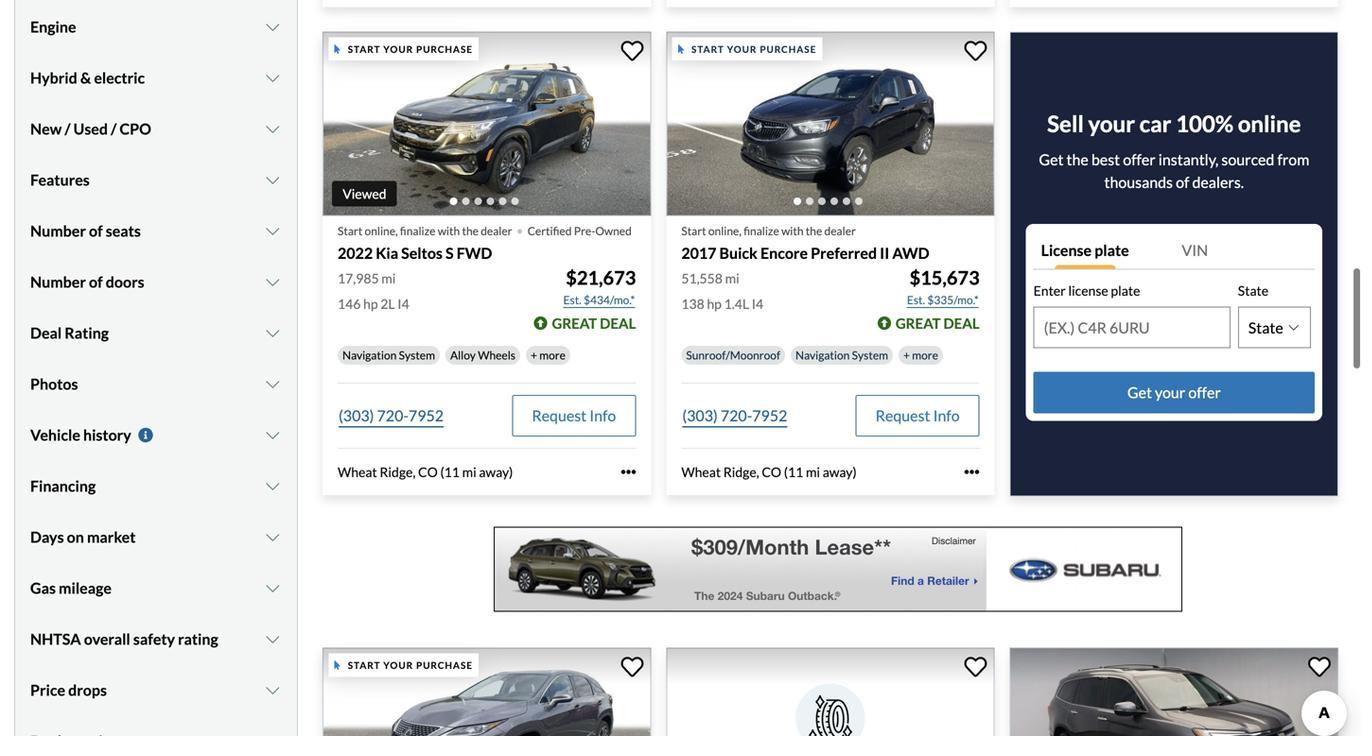 Task type: describe. For each thing, give the bounding box(es) containing it.
engine
[[30, 17, 76, 36]]

vin tab
[[1174, 232, 1315, 270]]

2 navigation from the left
[[796, 348, 850, 362]]

electric
[[94, 68, 145, 87]]

preferred
[[811, 244, 877, 263]]

number for number of seats
[[30, 222, 86, 240]]

buick
[[719, 244, 758, 263]]

est. $335/mo.* button
[[906, 291, 980, 310]]

mi inside 17,985 mi 146 hp 2l i4
[[381, 270, 396, 286]]

cherry black 2022 kia seltos s fwd suv / crossover front-wheel drive automatic image
[[323, 31, 651, 216]]

best
[[1091, 151, 1120, 169]]

gas mileage
[[30, 579, 112, 598]]

start your purchase for 2017
[[692, 43, 817, 55]]

license plate tab
[[1034, 232, 1174, 270]]

deal
[[30, 324, 62, 342]]

drops
[[68, 681, 107, 700]]

chevron down image for number of seats
[[263, 224, 282, 239]]

1 navigation system from the left
[[342, 348, 435, 362]]

hp for 2017
[[707, 296, 722, 312]]

vin
[[1182, 241, 1208, 260]]

of for doors
[[89, 273, 103, 291]]

next image image for modern steel metallic 2018 honda pilot elite awd suv / crossover all-wheel drive 9-speed automatic image
[[1308, 726, 1327, 737]]

your for cherry black 2022 kia seltos s fwd suv / crossover front-wheel drive automatic image
[[383, 43, 413, 55]]

great for ·
[[552, 315, 597, 332]]

start your purchase link
[[323, 648, 655, 737]]

pre-
[[574, 224, 595, 238]]

dealer for 2017
[[824, 224, 856, 238]]

$15,673
[[910, 267, 980, 289]]

the inside get the best offer instantly, sourced from thousands of dealers.
[[1067, 151, 1089, 169]]

new / used / cpo button
[[30, 105, 282, 153]]

license
[[1041, 241, 1092, 260]]

number of doors button
[[30, 259, 282, 306]]

offer inside 'button'
[[1188, 384, 1221, 402]]

photos
[[30, 375, 78, 393]]

used
[[73, 119, 108, 138]]

chevron down image for number of doors
[[263, 275, 282, 290]]

get the best offer instantly, sourced from thousands of dealers.
[[1039, 151, 1309, 192]]

rating
[[65, 324, 109, 342]]

2017
[[681, 244, 717, 263]]

mileage
[[59, 579, 112, 598]]

nhtsa
[[30, 630, 81, 649]]

price drops
[[30, 681, 107, 700]]

get for get the best offer instantly, sourced from thousands of dealers.
[[1039, 151, 1064, 169]]

(303) for ·
[[339, 407, 374, 425]]

vehicle
[[30, 426, 80, 444]]

deal for 2017
[[944, 315, 980, 332]]

Enter license plate field
[[1035, 308, 1230, 348]]

mi inside 51,558 mi 138 hp 1.4l i4
[[725, 270, 739, 286]]

start for gray 2021 lexus rx hybrid 450h awd suv / crossover all-wheel drive continuously variable transmission image
[[348, 660, 381, 672]]

encore
[[760, 244, 808, 263]]

features button
[[30, 156, 282, 204]]

previous image image for modern steel metallic 2018 honda pilot elite awd suv / crossover all-wheel drive 9-speed automatic image
[[1021, 726, 1040, 737]]

get your offer
[[1127, 384, 1221, 402]]

alloy wheels
[[450, 348, 516, 362]]

price drops button
[[30, 667, 282, 714]]

720- for 2017
[[721, 407, 752, 425]]

seats
[[106, 222, 141, 240]]

kia
[[376, 244, 398, 263]]

vehicle history
[[30, 426, 131, 444]]

dealers.
[[1192, 173, 1244, 192]]

2 navigation system from the left
[[796, 348, 888, 362]]

rating
[[178, 630, 218, 649]]

info circle image
[[136, 428, 155, 443]]

(303) for 2017
[[682, 407, 718, 425]]

&
[[80, 68, 91, 87]]

(303) 720-7952 button for ·
[[338, 395, 445, 437]]

vehicle history button
[[30, 412, 282, 459]]

next image image for the graphite gray metallic 2017 buick encore preferred ii awd suv / crossover all-wheel drive 6-speed automatic overdrive image
[[965, 109, 983, 139]]

away) for 2017
[[823, 464, 857, 480]]

number of seats button
[[30, 207, 282, 255]]

$21,673 est. $434/mo.*
[[563, 267, 636, 307]]

+ for 2017
[[903, 348, 910, 362]]

modern steel metallic 2018 honda pilot elite awd suv / crossover all-wheel drive 9-speed automatic image
[[1010, 648, 1339, 737]]

license
[[1068, 283, 1108, 299]]

more for 2017
[[912, 348, 938, 362]]

sell your car 100% online
[[1047, 110, 1301, 137]]

your for the graphite gray metallic 2017 buick encore preferred ii awd suv / crossover all-wheel drive 6-speed automatic overdrive image
[[727, 43, 757, 55]]

from
[[1277, 151, 1309, 169]]

wheat for 2017
[[681, 464, 721, 480]]

gas
[[30, 579, 56, 598]]

of for seats
[[89, 222, 103, 240]]

chevron down image for new / used / cpo
[[263, 121, 282, 136]]

number for number of doors
[[30, 273, 86, 291]]

number of doors
[[30, 273, 144, 291]]

online
[[1238, 110, 1301, 137]]

your for gray 2021 lexus rx hybrid 450h awd suv / crossover all-wheel drive continuously variable transmission image
[[383, 660, 413, 672]]

tab list containing license plate
[[1034, 232, 1315, 270]]

overall
[[84, 630, 130, 649]]

est. for ·
[[563, 293, 582, 307]]

wheat for ·
[[338, 464, 377, 480]]

deal rating
[[30, 324, 109, 342]]

great deal for ·
[[552, 315, 636, 332]]

hybrid & electric button
[[30, 54, 282, 101]]

7952 for ·
[[409, 407, 444, 425]]

history
[[83, 426, 131, 444]]

purchase for 2017
[[760, 43, 817, 55]]

hybrid & electric
[[30, 68, 145, 87]]

start your purchase for ·
[[348, 43, 473, 55]]

license plate
[[1041, 241, 1129, 260]]

chevron down image for photos
[[263, 377, 282, 392]]

1 vertical spatial plate
[[1111, 283, 1140, 299]]

the for ·
[[462, 224, 479, 238]]

138
[[681, 296, 704, 312]]

i4 for ·
[[398, 296, 409, 312]]

sourced
[[1222, 151, 1275, 169]]

100%
[[1176, 110, 1234, 137]]

engine button
[[30, 3, 282, 50]]

online, for ·
[[365, 224, 398, 238]]

purchase for ·
[[416, 43, 473, 55]]

instantly,
[[1159, 151, 1219, 169]]

+ more for 2017
[[903, 348, 938, 362]]

chevron down image for deal rating
[[263, 326, 282, 341]]

viewed
[[343, 186, 386, 202]]

146
[[338, 296, 361, 312]]

cpo
[[120, 119, 151, 138]]

alloy
[[450, 348, 476, 362]]

plate inside license plate 'tab'
[[1095, 241, 1129, 260]]

seltos
[[401, 244, 443, 263]]

deal rating button
[[30, 310, 282, 357]]

i4 for 2017
[[752, 296, 764, 312]]

$21,673
[[566, 267, 636, 289]]

start for cherry black 2022 kia seltos s fwd suv / crossover front-wheel drive automatic image
[[348, 43, 381, 55]]

previous image image for the graphite gray metallic 2017 buick encore preferred ii awd suv / crossover all-wheel drive 6-speed automatic overdrive image
[[678, 109, 697, 139]]

chevron down image for financing
[[263, 479, 282, 494]]

chevron down image for nhtsa overall safety rating
[[263, 632, 282, 647]]

start online, finalize with the dealer · certified pre-owned 2022 kia seltos s fwd
[[338, 213, 632, 263]]

dealer for ·
[[481, 224, 512, 238]]

est. $434/mo.* button
[[562, 291, 636, 310]]

nhtsa overall safety rating
[[30, 630, 218, 649]]

awd
[[892, 244, 929, 263]]

start inside start online, finalize with the dealer 2017 buick encore preferred ii awd
[[681, 224, 706, 238]]

co for 2017
[[762, 464, 781, 480]]

chevron down image for price drops
[[263, 683, 282, 698]]

vehicle photo unavailable image
[[666, 648, 995, 737]]

2l
[[381, 296, 395, 312]]

51,558
[[681, 270, 723, 286]]

ridge, for ·
[[380, 464, 416, 480]]

request info for 2017
[[876, 407, 960, 425]]



Task type: locate. For each thing, give the bounding box(es) containing it.
great down est. $434/mo.* button
[[552, 315, 597, 332]]

1 away) from the left
[[479, 464, 513, 480]]

est. inside '$21,673 est. $434/mo.*'
[[563, 293, 582, 307]]

hp inside 51,558 mi 138 hp 1.4l i4
[[707, 296, 722, 312]]

finalize
[[400, 224, 436, 238], [744, 224, 779, 238]]

1 (303) 720-7952 button from the left
[[338, 395, 445, 437]]

info
[[590, 407, 616, 425], [933, 407, 960, 425]]

5 chevron down image from the top
[[263, 428, 282, 443]]

2 dealer from the left
[[824, 224, 856, 238]]

1 (303) from the left
[[339, 407, 374, 425]]

1 finalize from the left
[[400, 224, 436, 238]]

financing
[[30, 477, 96, 495]]

2 mouse pointer image from the left
[[678, 44, 684, 54]]

online, up buick
[[708, 224, 742, 238]]

1 horizontal spatial system
[[852, 348, 888, 362]]

$15,673 est. $335/mo.*
[[907, 267, 980, 307]]

start inside start online, finalize with the dealer · certified pre-owned 2022 kia seltos s fwd
[[338, 224, 363, 238]]

720-
[[377, 407, 409, 425], [721, 407, 752, 425]]

hp right 138
[[707, 296, 722, 312]]

chevron down image
[[263, 19, 282, 34], [263, 121, 282, 136], [263, 224, 282, 239], [263, 275, 282, 290], [263, 428, 282, 443], [263, 530, 282, 545], [263, 581, 282, 596], [263, 632, 282, 647], [263, 683, 282, 698]]

request for ·
[[532, 407, 587, 425]]

1 720- from the left
[[377, 407, 409, 425]]

finalize inside start online, finalize with the dealer · certified pre-owned 2022 kia seltos s fwd
[[400, 224, 436, 238]]

(303) 720-7952 for 2017
[[682, 407, 787, 425]]

1 horizontal spatial wheat
[[681, 464, 721, 480]]

720- for ·
[[377, 407, 409, 425]]

dealer left · at the top left of the page
[[481, 224, 512, 238]]

1 mouse pointer image from the left
[[334, 44, 340, 54]]

1 hp from the left
[[363, 296, 378, 312]]

of left seats
[[89, 222, 103, 240]]

0 horizontal spatial co
[[418, 464, 438, 480]]

system
[[399, 348, 435, 362], [852, 348, 888, 362]]

0 horizontal spatial get
[[1039, 151, 1064, 169]]

7952 for 2017
[[752, 407, 787, 425]]

2 online, from the left
[[708, 224, 742, 238]]

est. for 2017
[[907, 293, 925, 307]]

2 vertical spatial of
[[89, 273, 103, 291]]

1 navigation from the left
[[342, 348, 397, 362]]

2 deal from the left
[[944, 315, 980, 332]]

3 chevron down image from the top
[[263, 326, 282, 341]]

2 more from the left
[[912, 348, 938, 362]]

features
[[30, 171, 90, 189]]

0 horizontal spatial hp
[[363, 296, 378, 312]]

get down enter license plate field
[[1127, 384, 1152, 402]]

1 more from the left
[[539, 348, 566, 362]]

51,558 mi 138 hp 1.4l i4
[[681, 270, 764, 312]]

gray 2021 lexus rx hybrid 450h awd suv / crossover all-wheel drive continuously variable transmission image
[[323, 648, 651, 737]]

i4 inside 17,985 mi 146 hp 2l i4
[[398, 296, 409, 312]]

wheat ridge, co (11 mi away) for 2017
[[681, 464, 857, 480]]

1 horizontal spatial dealer
[[824, 224, 856, 238]]

1 horizontal spatial i4
[[752, 296, 764, 312]]

1 horizontal spatial offer
[[1188, 384, 1221, 402]]

1 great from the left
[[552, 315, 597, 332]]

2 + more from the left
[[903, 348, 938, 362]]

chevron down image inside number of seats "dropdown button"
[[263, 224, 282, 239]]

+ for ·
[[531, 348, 537, 362]]

wheat
[[338, 464, 377, 480], [681, 464, 721, 480]]

request info button up ellipsis h image
[[512, 395, 636, 437]]

online, up kia
[[365, 224, 398, 238]]

2 720- from the left
[[721, 407, 752, 425]]

dealer
[[481, 224, 512, 238], [824, 224, 856, 238]]

hp inside 17,985 mi 146 hp 2l i4
[[363, 296, 378, 312]]

2 finalize from the left
[[744, 224, 779, 238]]

car
[[1140, 110, 1171, 137]]

/ left cpo
[[111, 119, 117, 138]]

0 horizontal spatial est.
[[563, 293, 582, 307]]

s
[[446, 244, 454, 263]]

previous image image inside start your purchase link
[[334, 726, 353, 737]]

1 est. from the left
[[563, 293, 582, 307]]

more down est. $335/mo.* button
[[912, 348, 938, 362]]

request info button up ellipsis h icon
[[856, 395, 980, 437]]

1 horizontal spatial /
[[111, 119, 117, 138]]

2 great deal from the left
[[896, 315, 980, 332]]

1 horizontal spatial great
[[896, 315, 941, 332]]

finalize for 2017
[[744, 224, 779, 238]]

certified
[[528, 224, 572, 238]]

of inside get the best offer instantly, sourced from thousands of dealers.
[[1176, 173, 1189, 192]]

i4 right 1.4l
[[752, 296, 764, 312]]

1 online, from the left
[[365, 224, 398, 238]]

1 (303) 720-7952 from the left
[[339, 407, 444, 425]]

2 horizontal spatial the
[[1067, 151, 1089, 169]]

2 great from the left
[[896, 315, 941, 332]]

9 chevron down image from the top
[[263, 683, 282, 698]]

offer inside get the best offer instantly, sourced from thousands of dealers.
[[1123, 151, 1156, 169]]

with for 2017
[[781, 224, 804, 238]]

the left best
[[1067, 151, 1089, 169]]

1 horizontal spatial navigation system
[[796, 348, 888, 362]]

1 deal from the left
[[600, 315, 636, 332]]

1 horizontal spatial online,
[[708, 224, 742, 238]]

1 horizontal spatial info
[[933, 407, 960, 425]]

great deal down est. $335/mo.* button
[[896, 315, 980, 332]]

1 + more from the left
[[531, 348, 566, 362]]

1.4l
[[724, 296, 749, 312]]

17,985 mi 146 hp 2l i4
[[338, 270, 409, 312]]

get
[[1039, 151, 1064, 169], [1127, 384, 1152, 402]]

2 (303) 720-7952 from the left
[[682, 407, 787, 425]]

chevron down image inside number of doors dropdown button
[[263, 275, 282, 290]]

+ more for ·
[[531, 348, 566, 362]]

0 horizontal spatial request info
[[532, 407, 616, 425]]

ridge,
[[380, 464, 416, 480], [723, 464, 759, 480]]

the inside start online, finalize with the dealer · certified pre-owned 2022 kia seltos s fwd
[[462, 224, 479, 238]]

offer
[[1123, 151, 1156, 169], [1188, 384, 1221, 402]]

chevron down image inside the days on market dropdown button
[[263, 530, 282, 545]]

chevron down image
[[263, 70, 282, 85], [263, 172, 282, 188], [263, 326, 282, 341], [263, 377, 282, 392], [263, 479, 282, 494]]

graphite gray metallic 2017 buick encore preferred ii awd suv / crossover all-wheel drive 6-speed automatic overdrive image
[[666, 31, 995, 216]]

wheels
[[478, 348, 516, 362]]

0 horizontal spatial ridge,
[[380, 464, 416, 480]]

1 horizontal spatial 7952
[[752, 407, 787, 425]]

2 co from the left
[[762, 464, 781, 480]]

deal
[[600, 315, 636, 332], [944, 315, 980, 332]]

0 horizontal spatial info
[[590, 407, 616, 425]]

2 7952 from the left
[[752, 407, 787, 425]]

owned
[[595, 224, 632, 238]]

2 ridge, from the left
[[723, 464, 759, 480]]

info for 2017
[[933, 407, 960, 425]]

2 request info from the left
[[876, 407, 960, 425]]

0 horizontal spatial wheat ridge, co (11 mi away)
[[338, 464, 513, 480]]

enter license plate
[[1034, 283, 1140, 299]]

mouse pointer image for ·
[[334, 44, 340, 54]]

the for 2017
[[806, 224, 822, 238]]

price
[[30, 681, 65, 700]]

hp left 2l
[[363, 296, 378, 312]]

previous image image for gray 2021 lexus rx hybrid 450h awd suv / crossover all-wheel drive continuously variable transmission image
[[334, 726, 353, 737]]

start online, finalize with the dealer 2017 buick encore preferred ii awd
[[681, 224, 929, 263]]

2 (11 from the left
[[784, 464, 803, 480]]

of left doors
[[89, 273, 103, 291]]

0 horizontal spatial deal
[[600, 315, 636, 332]]

navigation down 2l
[[342, 348, 397, 362]]

4 chevron down image from the top
[[263, 275, 282, 290]]

2 with from the left
[[781, 224, 804, 238]]

0 vertical spatial of
[[1176, 173, 1189, 192]]

get for get your offer
[[1127, 384, 1152, 402]]

chevron down image inside features dropdown button
[[263, 172, 282, 188]]

state
[[1238, 283, 1269, 299]]

chevron down image inside photos dropdown button
[[263, 377, 282, 392]]

2 + from the left
[[903, 348, 910, 362]]

ii
[[880, 244, 889, 263]]

your inside 'button'
[[1155, 384, 1185, 402]]

0 horizontal spatial the
[[462, 224, 479, 238]]

0 horizontal spatial (303) 720-7952 button
[[338, 395, 445, 437]]

2 away) from the left
[[823, 464, 857, 480]]

/ right new
[[65, 119, 71, 138]]

of down instantly,
[[1176, 173, 1189, 192]]

photos button
[[30, 361, 282, 408]]

hp for ·
[[363, 296, 378, 312]]

purchase inside start your purchase link
[[416, 660, 473, 672]]

1 horizontal spatial (11
[[784, 464, 803, 480]]

$335/mo.*
[[927, 293, 979, 307]]

est. inside $15,673 est. $335/mo.*
[[907, 293, 925, 307]]

5 chevron down image from the top
[[263, 479, 282, 494]]

1 vertical spatial number
[[30, 273, 86, 291]]

1 request info button from the left
[[512, 395, 636, 437]]

3 chevron down image from the top
[[263, 224, 282, 239]]

chevron down image inside vehicle history dropdown button
[[263, 428, 282, 443]]

0 horizontal spatial great deal
[[552, 315, 636, 332]]

great deal down est. $434/mo.* button
[[552, 315, 636, 332]]

with up the 'encore'
[[781, 224, 804, 238]]

deal for ·
[[600, 315, 636, 332]]

chevron down image inside the engine dropdown button
[[263, 19, 282, 34]]

2 / from the left
[[111, 119, 117, 138]]

1 horizontal spatial co
[[762, 464, 781, 480]]

with up s
[[438, 224, 460, 238]]

1 horizontal spatial away)
[[823, 464, 857, 480]]

finalize up seltos
[[400, 224, 436, 238]]

i4 inside 51,558 mi 138 hp 1.4l i4
[[752, 296, 764, 312]]

the up the 'encore'
[[806, 224, 822, 238]]

thousands
[[1104, 173, 1173, 192]]

financing button
[[30, 463, 282, 510]]

chevron down image inside the price drops dropdown button
[[263, 683, 282, 698]]

1 ridge, from the left
[[380, 464, 416, 480]]

more for ·
[[539, 348, 566, 362]]

1 with from the left
[[438, 224, 460, 238]]

0 vertical spatial offer
[[1123, 151, 1156, 169]]

2 (303) 720-7952 button from the left
[[681, 395, 788, 437]]

1 horizontal spatial mouse pointer image
[[678, 44, 684, 54]]

safety
[[133, 630, 175, 649]]

1 horizontal spatial 720-
[[721, 407, 752, 425]]

1 vertical spatial get
[[1127, 384, 1152, 402]]

1 horizontal spatial ridge,
[[723, 464, 759, 480]]

away) for ·
[[479, 464, 513, 480]]

next image image for cherry black 2022 kia seltos s fwd suv / crossover front-wheel drive automatic image
[[621, 109, 640, 139]]

0 horizontal spatial away)
[[479, 464, 513, 480]]

1 horizontal spatial request info
[[876, 407, 960, 425]]

finalize up the 'encore'
[[744, 224, 779, 238]]

gas mileage button
[[30, 565, 282, 612]]

(11
[[440, 464, 460, 480], [784, 464, 803, 480]]

1 horizontal spatial wheat ridge, co (11 mi away)
[[681, 464, 857, 480]]

2022
[[338, 244, 373, 263]]

1 horizontal spatial est.
[[907, 293, 925, 307]]

1 request from the left
[[532, 407, 587, 425]]

1 vertical spatial of
[[89, 222, 103, 240]]

0 horizontal spatial +
[[531, 348, 537, 362]]

2 wheat ridge, co (11 mi away) from the left
[[681, 464, 857, 480]]

1 info from the left
[[590, 407, 616, 425]]

online, inside start online, finalize with the dealer · certified pre-owned 2022 kia seltos s fwd
[[365, 224, 398, 238]]

2 info from the left
[[933, 407, 960, 425]]

chevron down image for hybrid & electric
[[263, 70, 282, 85]]

dealer up preferred
[[824, 224, 856, 238]]

with inside start online, finalize with the dealer · certified pre-owned 2022 kia seltos s fwd
[[438, 224, 460, 238]]

+ down est. $335/mo.* button
[[903, 348, 910, 362]]

great down est. $335/mo.* button
[[896, 315, 941, 332]]

request info button for 2017
[[856, 395, 980, 437]]

next image image inside start your purchase link
[[621, 726, 640, 737]]

1 + from the left
[[531, 348, 537, 362]]

chevron down image inside nhtsa overall safety rating dropdown button
[[263, 632, 282, 647]]

the inside start online, finalize with the dealer 2017 buick encore preferred ii awd
[[806, 224, 822, 238]]

(11 for 2017
[[784, 464, 803, 480]]

0 horizontal spatial with
[[438, 224, 460, 238]]

+
[[531, 348, 537, 362], [903, 348, 910, 362]]

next image image for gray 2021 lexus rx hybrid 450h awd suv / crossover all-wheel drive continuously variable transmission image
[[621, 726, 640, 737]]

1 horizontal spatial (303) 720-7952 button
[[681, 395, 788, 437]]

number inside dropdown button
[[30, 273, 86, 291]]

co for ·
[[418, 464, 438, 480]]

1 horizontal spatial the
[[806, 224, 822, 238]]

/
[[65, 119, 71, 138], [111, 119, 117, 138]]

1 horizontal spatial finalize
[[744, 224, 779, 238]]

deal down $434/mo.*
[[600, 315, 636, 332]]

2 number from the top
[[30, 273, 86, 291]]

away)
[[479, 464, 513, 480], [823, 464, 857, 480]]

chevron down image for features
[[263, 172, 282, 188]]

get down sell
[[1039, 151, 1064, 169]]

8 chevron down image from the top
[[263, 632, 282, 647]]

chevron down image inside financing dropdown button
[[263, 479, 282, 494]]

1 great deal from the left
[[552, 315, 636, 332]]

0 horizontal spatial more
[[539, 348, 566, 362]]

0 horizontal spatial system
[[399, 348, 435, 362]]

new / used / cpo
[[30, 119, 151, 138]]

chevron down image for engine
[[263, 19, 282, 34]]

1 horizontal spatial with
[[781, 224, 804, 238]]

chevron down image inside hybrid & electric dropdown button
[[263, 70, 282, 85]]

est. down $21,673
[[563, 293, 582, 307]]

0 horizontal spatial + more
[[531, 348, 566, 362]]

number inside "dropdown button"
[[30, 222, 86, 240]]

1 horizontal spatial great deal
[[896, 315, 980, 332]]

7 chevron down image from the top
[[263, 581, 282, 596]]

1 7952 from the left
[[409, 407, 444, 425]]

0 vertical spatial number
[[30, 222, 86, 240]]

mouse pointer image
[[334, 661, 340, 671]]

1 i4 from the left
[[398, 296, 409, 312]]

i4
[[398, 296, 409, 312], [752, 296, 764, 312]]

1 number from the top
[[30, 222, 86, 240]]

1 request info from the left
[[532, 407, 616, 425]]

ridge, for 2017
[[723, 464, 759, 480]]

mouse pointer image for 2017
[[678, 44, 684, 54]]

1 horizontal spatial request
[[876, 407, 930, 425]]

with for ·
[[438, 224, 460, 238]]

1 chevron down image from the top
[[263, 19, 282, 34]]

next image image
[[621, 109, 640, 139], [965, 109, 983, 139], [621, 726, 640, 737], [1308, 726, 1327, 737]]

start for the graphite gray metallic 2017 buick encore preferred ii awd suv / crossover all-wheel drive 6-speed automatic overdrive image
[[692, 43, 724, 55]]

0 horizontal spatial i4
[[398, 296, 409, 312]]

days
[[30, 528, 64, 547]]

number of seats
[[30, 222, 141, 240]]

1 chevron down image from the top
[[263, 70, 282, 85]]

0 vertical spatial get
[[1039, 151, 1064, 169]]

4 chevron down image from the top
[[263, 377, 282, 392]]

chevron down image for days on market
[[263, 530, 282, 545]]

+ right wheels
[[531, 348, 537, 362]]

market
[[87, 528, 136, 547]]

0 horizontal spatial navigation system
[[342, 348, 435, 362]]

0 horizontal spatial (303) 720-7952
[[339, 407, 444, 425]]

ellipsis h image
[[621, 465, 636, 480]]

1 horizontal spatial hp
[[707, 296, 722, 312]]

request info button for ·
[[512, 395, 636, 437]]

request
[[532, 407, 587, 425], [876, 407, 930, 425]]

0 horizontal spatial wheat
[[338, 464, 377, 480]]

·
[[516, 213, 524, 247]]

1 wheat from the left
[[338, 464, 377, 480]]

great for 2017
[[896, 315, 941, 332]]

2 request from the left
[[876, 407, 930, 425]]

2 (303) from the left
[[682, 407, 718, 425]]

+ more
[[531, 348, 566, 362], [903, 348, 938, 362]]

advertisement region
[[494, 527, 1182, 612]]

previous image image for cherry black 2022 kia seltos s fwd suv / crossover front-wheel drive automatic image
[[334, 109, 353, 139]]

1 horizontal spatial request info button
[[856, 395, 980, 437]]

chevron down image for gas mileage
[[263, 581, 282, 596]]

fwd
[[457, 244, 492, 263]]

more right wheels
[[539, 348, 566, 362]]

0 horizontal spatial great
[[552, 315, 597, 332]]

0 horizontal spatial 7952
[[409, 407, 444, 425]]

+ more right wheels
[[531, 348, 566, 362]]

the up fwd on the left of page
[[462, 224, 479, 238]]

chevron down image inside new / used / cpo dropdown button
[[263, 121, 282, 136]]

info for ·
[[590, 407, 616, 425]]

2 i4 from the left
[[752, 296, 764, 312]]

tab list
[[1034, 232, 1315, 270]]

chevron down image inside the deal rating 'dropdown button'
[[263, 326, 282, 341]]

online, inside start online, finalize with the dealer 2017 buick encore preferred ii awd
[[708, 224, 742, 238]]

1 horizontal spatial get
[[1127, 384, 1152, 402]]

1 dealer from the left
[[481, 224, 512, 238]]

of inside number of doors dropdown button
[[89, 273, 103, 291]]

of inside number of seats "dropdown button"
[[89, 222, 103, 240]]

(303)
[[339, 407, 374, 425], [682, 407, 718, 425]]

(303) 720-7952
[[339, 407, 444, 425], [682, 407, 787, 425]]

1 horizontal spatial deal
[[944, 315, 980, 332]]

0 horizontal spatial dealer
[[481, 224, 512, 238]]

get your offer button
[[1034, 372, 1315, 414]]

(11 for ·
[[440, 464, 460, 480]]

mi
[[381, 270, 396, 286], [725, 270, 739, 286], [462, 464, 476, 480], [806, 464, 820, 480]]

$434/mo.*
[[584, 293, 635, 307]]

finalize for ·
[[400, 224, 436, 238]]

0 horizontal spatial (11
[[440, 464, 460, 480]]

new
[[30, 119, 62, 138]]

(303) 720-7952 button for 2017
[[681, 395, 788, 437]]

1 horizontal spatial more
[[912, 348, 938, 362]]

6 chevron down image from the top
[[263, 530, 282, 545]]

2 est. from the left
[[907, 293, 925, 307]]

ellipsis h image
[[965, 465, 980, 480]]

on
[[67, 528, 84, 547]]

2 wheat from the left
[[681, 464, 721, 480]]

0 horizontal spatial (303)
[[339, 407, 374, 425]]

request for 2017
[[876, 407, 930, 425]]

7952
[[409, 407, 444, 425], [752, 407, 787, 425]]

days on market
[[30, 528, 136, 547]]

your
[[383, 43, 413, 55], [727, 43, 757, 55], [1088, 110, 1135, 137], [1155, 384, 1185, 402], [383, 660, 413, 672]]

(303) 720-7952 for ·
[[339, 407, 444, 425]]

1 horizontal spatial (303) 720-7952
[[682, 407, 787, 425]]

online,
[[365, 224, 398, 238], [708, 224, 742, 238]]

2 hp from the left
[[707, 296, 722, 312]]

0 horizontal spatial finalize
[[400, 224, 436, 238]]

with inside start online, finalize with the dealer 2017 buick encore preferred ii awd
[[781, 224, 804, 238]]

0 horizontal spatial request info button
[[512, 395, 636, 437]]

0 vertical spatial plate
[[1095, 241, 1129, 260]]

wheat ridge, co (11 mi away)
[[338, 464, 513, 480], [681, 464, 857, 480]]

1 system from the left
[[399, 348, 435, 362]]

previous image image
[[334, 109, 353, 139], [678, 109, 697, 139], [334, 726, 353, 737], [1021, 726, 1040, 737]]

mouse pointer image
[[334, 44, 340, 54], [678, 44, 684, 54]]

number up deal rating
[[30, 273, 86, 291]]

0 horizontal spatial mouse pointer image
[[334, 44, 340, 54]]

1 (11 from the left
[[440, 464, 460, 480]]

2 chevron down image from the top
[[263, 121, 282, 136]]

sunroof/moonroof
[[686, 348, 780, 362]]

navigation right sunroof/moonroof
[[796, 348, 850, 362]]

2 chevron down image from the top
[[263, 172, 282, 188]]

number down features in the left of the page
[[30, 222, 86, 240]]

get inside get the best offer instantly, sourced from thousands of dealers.
[[1039, 151, 1064, 169]]

17,985
[[338, 270, 379, 286]]

0 horizontal spatial navigation
[[342, 348, 397, 362]]

2 request info button from the left
[[856, 395, 980, 437]]

1 co from the left
[[418, 464, 438, 480]]

0 horizontal spatial offer
[[1123, 151, 1156, 169]]

1 horizontal spatial navigation
[[796, 348, 850, 362]]

request info for ·
[[532, 407, 616, 425]]

0 horizontal spatial 720-
[[377, 407, 409, 425]]

0 horizontal spatial online,
[[365, 224, 398, 238]]

dealer inside start online, finalize with the dealer 2017 buick encore preferred ii awd
[[824, 224, 856, 238]]

online, for 2017
[[708, 224, 742, 238]]

dealer inside start online, finalize with the dealer · certified pre-owned 2022 kia seltos s fwd
[[481, 224, 512, 238]]

finalize inside start online, finalize with the dealer 2017 buick encore preferred ii awd
[[744, 224, 779, 238]]

1 horizontal spatial +
[[903, 348, 910, 362]]

great deal for 2017
[[896, 315, 980, 332]]

chevron down image inside gas mileage dropdown button
[[263, 581, 282, 596]]

i4 right 2l
[[398, 296, 409, 312]]

1 wheat ridge, co (11 mi away) from the left
[[338, 464, 513, 480]]

doors
[[106, 273, 144, 291]]

enter
[[1034, 283, 1066, 299]]

0 horizontal spatial /
[[65, 119, 71, 138]]

wheat ridge, co (11 mi away) for ·
[[338, 464, 513, 480]]

1 horizontal spatial + more
[[903, 348, 938, 362]]

est. down the $15,673
[[907, 293, 925, 307]]

2 system from the left
[[852, 348, 888, 362]]

1 / from the left
[[65, 119, 71, 138]]

days on market button
[[30, 514, 282, 561]]

0 horizontal spatial request
[[532, 407, 587, 425]]

1 horizontal spatial (303)
[[682, 407, 718, 425]]

1 vertical spatial offer
[[1188, 384, 1221, 402]]

get inside 'button'
[[1127, 384, 1152, 402]]

+ more down est. $335/mo.* button
[[903, 348, 938, 362]]

deal down $335/mo.*
[[944, 315, 980, 332]]



Task type: vqa. For each thing, say whether or not it's contained in the screenshot.
"of" in the THE TERMS OF USE Link
no



